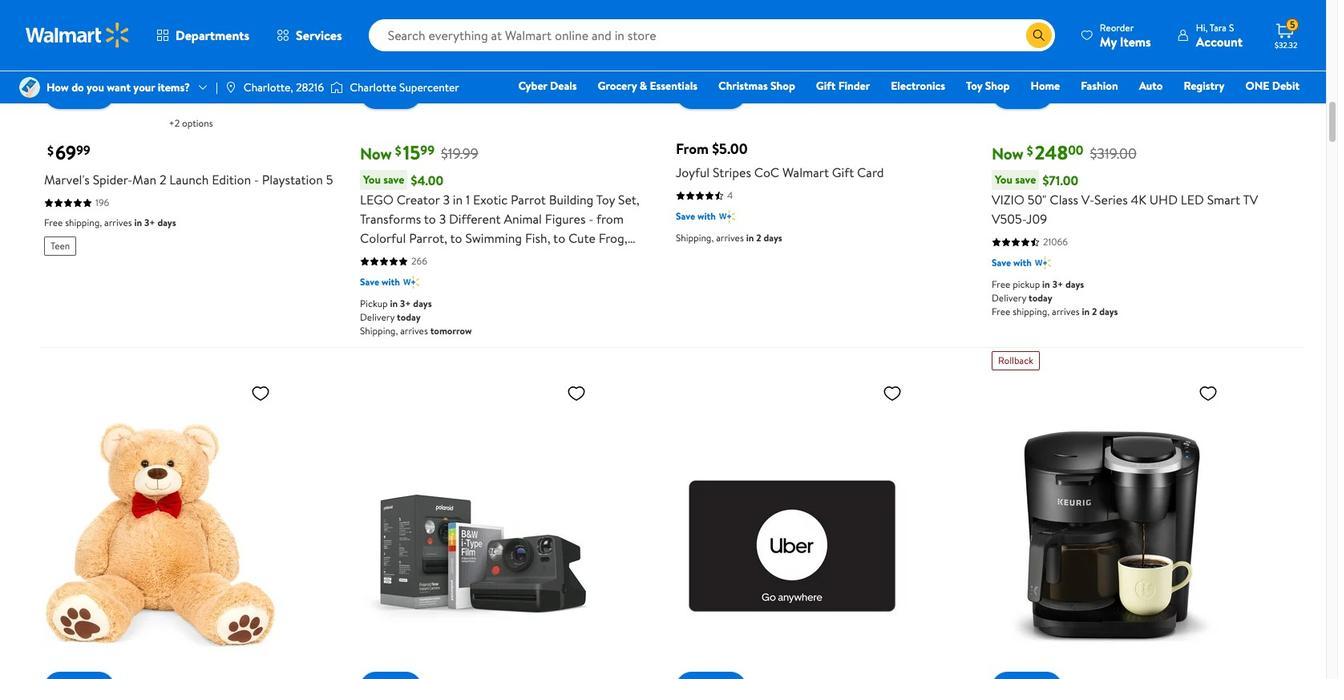 Task type: describe. For each thing, give the bounding box(es) containing it.
28216
[[296, 79, 324, 95]]

shipping, inside "free pickup in 3+ days delivery today free shipping, arrives in 2 days"
[[1013, 305, 1050, 318]]

one
[[1246, 78, 1270, 94]]

launch
[[169, 171, 209, 189]]

tv
[[1243, 191, 1258, 209]]

and
[[522, 249, 542, 266]]

electronics
[[891, 78, 945, 94]]

2 vertical spatial free
[[992, 305, 1011, 318]]

add to favorites list, polaroid now generation 2 instant camera black - everything box - b&w bundle image
[[567, 383, 586, 403]]

0 vertical spatial save
[[676, 209, 695, 223]]

smart
[[1207, 191, 1241, 209]]

fashion
[[1081, 78, 1118, 94]]

joyful stripes coc walmart gift card image
[[676, 0, 909, 96]]

shipping, inside pickup in 3+ days delivery today shipping, arrives tomorrow
[[360, 324, 398, 338]]

7
[[513, 249, 519, 266]]

with for 248
[[1013, 256, 1032, 270]]

Search search field
[[369, 19, 1055, 51]]

arrives inside "free pickup in 3+ days delivery today free shipping, arrives in 2 days"
[[1052, 305, 1080, 318]]

for
[[437, 249, 453, 266]]

marvel's
[[44, 171, 90, 189]]

finder
[[838, 78, 870, 94]]

transforms
[[360, 210, 421, 228]]

- inside you save $4.00 lego creator 3 in 1 exotic parrot building toy set, transforms to 3 different animal figures - from colorful parrot, to swimming fish, to cute frog, creative toys for kids ages 7 and up, 31136
[[589, 210, 594, 228]]

marvel's spider-man 2 launch edition - playstation 5
[[44, 171, 333, 189]]

up,
[[545, 249, 564, 266]]

deals
[[550, 78, 577, 94]]

you save $4.00 lego creator 3 in 1 exotic parrot building toy set, transforms to 3 different animal figures - from colorful parrot, to swimming fish, to cute frog, creative toys for kids ages 7 and up, 31136
[[360, 171, 640, 266]]

grocery & essentials
[[598, 78, 698, 94]]

polaroid now generation 2 instant camera black - everything box - b&w bundle image
[[360, 377, 593, 679]]

0 horizontal spatial shipping,
[[65, 216, 102, 229]]

want
[[107, 79, 131, 95]]

rollback
[[998, 354, 1034, 367]]

my
[[1100, 32, 1117, 50]]

tomorrow
[[430, 324, 472, 338]]

+2
[[169, 116, 180, 130]]

registry link
[[1177, 77, 1232, 95]]

v505-
[[992, 210, 1026, 228]]

keurig k-duo essentials black single-serve k-cup pod coffee maker, black image
[[992, 377, 1224, 679]]

v-
[[1082, 191, 1095, 209]]

reorder
[[1100, 20, 1134, 34]]

$319.00
[[1090, 143, 1137, 163]]

hi,
[[1196, 20, 1208, 34]]

0 horizontal spatial to
[[424, 210, 436, 228]]

add to cart image for 248
[[998, 83, 1018, 103]]

playstation
[[262, 171, 323, 189]]

charlotte, 28216
[[244, 79, 324, 95]]

3+ inside pickup in 3+ days delivery today shipping, arrives tomorrow
[[400, 297, 411, 310]]

christmas
[[718, 78, 768, 94]]

grocery & essentials link
[[591, 77, 705, 95]]

swimming
[[465, 229, 522, 247]]

electronics link
[[884, 77, 953, 95]]

now $ 248 00 $319.00
[[992, 139, 1137, 166]]

options for marvel's spider-man 2 launch edition - playstation 5 image
[[57, 84, 102, 102]]

how do you want your items?
[[47, 79, 190, 95]]

now $ 15 99 $19.99
[[360, 139, 479, 166]]

2 for in
[[756, 231, 761, 245]]

lego
[[360, 191, 394, 209]]

add to favorites list, keurig k-duo essentials black single-serve k-cup pod coffee maker, black image
[[1199, 383, 1218, 403]]

coc
[[754, 164, 779, 181]]

you for 15
[[363, 172, 381, 188]]

auto
[[1139, 78, 1163, 94]]

gift finder
[[816, 78, 870, 94]]

uber $25 gift card egift card image
[[676, 377, 909, 679]]

supercenter
[[399, 79, 459, 95]]

account
[[1196, 32, 1243, 50]]

1 vertical spatial 3
[[439, 210, 446, 228]]

joyful
[[676, 164, 710, 181]]

uhd
[[1150, 191, 1178, 209]]

services
[[296, 26, 342, 44]]

animal
[[504, 210, 542, 228]]

grocery
[[598, 78, 637, 94]]

toys
[[410, 249, 434, 266]]

0 vertical spatial with
[[698, 209, 716, 223]]

items
[[1120, 32, 1151, 50]]

50"
[[1028, 191, 1047, 209]]

vizio 50" class v-series 4k uhd led smart tv v505-j09 image
[[992, 0, 1224, 96]]

days inside pickup in 3+ days delivery today shipping, arrives tomorrow
[[413, 297, 432, 310]]

arrives down 196
[[104, 216, 132, 229]]

fish,
[[525, 229, 550, 247]]

save for 248
[[1015, 172, 1036, 188]]

toy shop link
[[959, 77, 1017, 95]]

home link
[[1024, 77, 1068, 95]]

&
[[640, 78, 647, 94]]

you for 248
[[995, 172, 1013, 188]]

marvel's spider-man 2 launch edition - playstation 5 image
[[44, 0, 277, 96]]

gift inside from $5.00 joyful stripes coc walmart gift card
[[832, 164, 854, 181]]

walmart plus image
[[719, 209, 735, 225]]

1 horizontal spatial save with
[[676, 209, 716, 223]]

266
[[411, 254, 427, 268]]

search icon image
[[1033, 29, 1046, 42]]

kids
[[457, 249, 479, 266]]

cute
[[568, 229, 596, 247]]

31136
[[568, 249, 597, 266]]

man
[[132, 171, 156, 189]]

toy inside you save $4.00 lego creator 3 in 1 exotic parrot building toy set, transforms to 3 different animal figures - from colorful parrot, to swimming fish, to cute frog, creative toys for kids ages 7 and up, 31136
[[596, 191, 615, 209]]

hi, tara s account
[[1196, 20, 1243, 50]]

save for 15
[[383, 172, 404, 188]]

 image for charlotte supercenter
[[331, 79, 343, 95]]

pickup in 3+ days delivery today shipping, arrives tomorrow
[[360, 297, 472, 338]]

walmart+ link
[[1245, 99, 1307, 117]]

colorful
[[360, 229, 406, 247]]

add to favorites list, best choice products 38in giant soft plush teddy bear stuffed animal toy w/ bow tie, footprints - brown image
[[251, 383, 270, 403]]

charlotte
[[350, 79, 397, 95]]

+2 options
[[169, 116, 213, 130]]

free for free pickup in 3+ days delivery today free shipping, arrives in 2 days
[[992, 278, 1011, 291]]

248
[[1035, 139, 1068, 166]]

j09
[[1026, 210, 1047, 228]]

services button
[[263, 16, 356, 55]]

fashion link
[[1074, 77, 1126, 95]]

set,
[[618, 191, 640, 209]]

christmas shop
[[718, 78, 795, 94]]

0 vertical spatial gift
[[816, 78, 836, 94]]

4k
[[1131, 191, 1147, 209]]

today inside "free pickup in 3+ days delivery today free shipping, arrives in 2 days"
[[1029, 291, 1053, 305]]

home
[[1031, 78, 1060, 94]]

99 inside $ 69 99
[[76, 142, 90, 159]]

cyber deals link
[[511, 77, 584, 95]]

2 inside "free pickup in 3+ days delivery today free shipping, arrives in 2 days"
[[1092, 305, 1097, 318]]

exotic
[[473, 191, 508, 209]]

$32.32
[[1275, 39, 1298, 51]]



Task type: vqa. For each thing, say whether or not it's contained in the screenshot.
Includes at the bottom left
no



Task type: locate. For each thing, give the bounding box(es) containing it.
debit
[[1272, 78, 1300, 94]]

now left 248
[[992, 143, 1024, 164]]

0 vertical spatial 5
[[1290, 18, 1295, 31]]

you up the lego
[[363, 172, 381, 188]]

2 horizontal spatial 3+
[[1053, 278, 1063, 291]]

walmart plus image down 21066
[[1035, 255, 1051, 271]]

in inside you save $4.00 lego creator 3 in 1 exotic parrot building toy set, transforms to 3 different animal figures - from colorful parrot, to swimming fish, to cute frog, creative toys for kids ages 7 and up, 31136
[[453, 191, 463, 209]]

0 horizontal spatial options link
[[44, 77, 115, 109]]

1 horizontal spatial save
[[1015, 172, 1036, 188]]

1 horizontal spatial add button
[[992, 77, 1053, 109]]

today
[[1029, 291, 1053, 305], [397, 310, 421, 324]]

add button for 15
[[360, 77, 421, 109]]

1 vertical spatial gift
[[832, 164, 854, 181]]

2 options link from the left
[[676, 77, 747, 109]]

99 up the $4.00
[[420, 142, 435, 159]]

1 shop from the left
[[771, 78, 795, 94]]

free left pickup
[[992, 278, 1011, 291]]

pickup
[[360, 297, 388, 310]]

shipping, arrives in 2 days
[[676, 231, 782, 245]]

0 vertical spatial walmart plus image
[[1035, 255, 1051, 271]]

arrives
[[104, 216, 132, 229], [716, 231, 744, 245], [1052, 305, 1080, 318], [400, 324, 428, 338]]

days
[[157, 216, 176, 229], [764, 231, 782, 245], [1066, 278, 1084, 291], [413, 297, 432, 310], [1100, 305, 1118, 318]]

arrives left tomorrow on the left of page
[[400, 324, 428, 338]]

lego creator 3 in 1 exotic parrot building toy set, transforms to 3 different animal figures - from colorful parrot, to swimming fish, to cute frog, creative toys for kids ages 7 and up, 31136 image
[[360, 0, 593, 96]]

1 vertical spatial walmart plus image
[[403, 274, 419, 290]]

shop for christmas shop
[[771, 78, 795, 94]]

0 vertical spatial shipping,
[[65, 216, 102, 229]]

1 horizontal spatial delivery
[[992, 291, 1027, 305]]

you up vizio
[[995, 172, 1013, 188]]

2 options from the left
[[689, 84, 734, 102]]

1 vertical spatial toy
[[596, 191, 615, 209]]

1 vertical spatial -
[[589, 210, 594, 228]]

2 horizontal spatial 2
[[1092, 305, 1097, 318]]

teen
[[51, 239, 70, 253]]

1 horizontal spatial save
[[676, 209, 695, 223]]

0 horizontal spatial delivery
[[360, 310, 395, 324]]

 image
[[19, 77, 40, 98]]

1 vertical spatial free
[[992, 278, 1011, 291]]

you
[[363, 172, 381, 188], [995, 172, 1013, 188]]

1 horizontal spatial shipping,
[[1013, 305, 1050, 318]]

1 vertical spatial delivery
[[360, 310, 395, 324]]

add to cart image left supercenter
[[366, 83, 386, 103]]

1 horizontal spatial 5
[[1290, 18, 1295, 31]]

1 horizontal spatial to
[[450, 229, 462, 247]]

00
[[1068, 142, 1084, 159]]

save up 50"
[[1015, 172, 1036, 188]]

save for 15
[[360, 275, 379, 289]]

0 horizontal spatial  image
[[224, 81, 237, 94]]

2 for man
[[159, 171, 166, 189]]

0 vertical spatial 3
[[443, 191, 450, 209]]

options for joyful stripes coc walmart gift card image
[[689, 84, 734, 102]]

1 99 from the left
[[76, 142, 90, 159]]

1 add button from the left
[[360, 77, 421, 109]]

1 horizontal spatial options
[[689, 84, 734, 102]]

class
[[1050, 191, 1079, 209]]

in inside pickup in 3+ days delivery today shipping, arrives tomorrow
[[390, 297, 398, 310]]

gift left finder
[[816, 78, 836, 94]]

toy right electronics link
[[966, 78, 983, 94]]

0 vertical spatial 2
[[159, 171, 166, 189]]

2 horizontal spatial save with
[[992, 256, 1032, 270]]

edition
[[212, 171, 251, 189]]

add right toy shop
[[1018, 84, 1040, 102]]

2 horizontal spatial $
[[1027, 142, 1033, 160]]

0 horizontal spatial save with
[[360, 275, 400, 289]]

5 right playstation
[[326, 171, 333, 189]]

1 horizontal spatial 99
[[420, 142, 435, 159]]

s
[[1229, 20, 1234, 34]]

0 horizontal spatial walmart plus image
[[403, 274, 419, 290]]

cyber deals
[[518, 78, 577, 94]]

now left 15 on the left top of the page
[[360, 143, 392, 164]]

1 vertical spatial save with
[[992, 256, 1032, 270]]

now for 15
[[360, 143, 392, 164]]

0 horizontal spatial 3+
[[144, 216, 155, 229]]

1 horizontal spatial toy
[[966, 78, 983, 94]]

69
[[55, 139, 76, 166]]

1 save from the left
[[383, 172, 404, 188]]

delivery inside "free pickup in 3+ days delivery today free shipping, arrives in 2 days"
[[992, 291, 1027, 305]]

1 vertical spatial shipping,
[[360, 324, 398, 338]]

-
[[254, 171, 259, 189], [589, 210, 594, 228]]

1 add from the left
[[386, 84, 409, 102]]

shop right christmas
[[771, 78, 795, 94]]

add to favorites list, uber $25 gift card egift card image
[[883, 383, 902, 403]]

 image for charlotte, 28216
[[224, 81, 237, 94]]

one debit walmart+
[[1246, 78, 1300, 116]]

different
[[449, 210, 501, 228]]

walmart plus image down 266
[[403, 274, 419, 290]]

arrives inside pickup in 3+ days delivery today shipping, arrives tomorrow
[[400, 324, 428, 338]]

now
[[360, 143, 392, 164], [992, 143, 1024, 164]]

Walmart Site-Wide search field
[[369, 19, 1055, 51]]

0 horizontal spatial $
[[47, 142, 54, 160]]

walmart plus image for 15
[[403, 274, 419, 290]]

2 you from the left
[[995, 172, 1013, 188]]

shop for toy shop
[[985, 78, 1010, 94]]

free pickup in 3+ days delivery today free shipping, arrives in 2 days
[[992, 278, 1118, 318]]

3 left 1
[[443, 191, 450, 209]]

now inside now $ 248 00 $319.00
[[992, 143, 1024, 164]]

 image right the | at the left top
[[224, 81, 237, 94]]

1 horizontal spatial you
[[995, 172, 1013, 188]]

auto link
[[1132, 77, 1170, 95]]

free up rollback
[[992, 305, 1011, 318]]

196
[[95, 196, 109, 209]]

0 horizontal spatial shop
[[771, 78, 795, 94]]

$ inside now $ 248 00 $319.00
[[1027, 142, 1033, 160]]

$ left 248
[[1027, 142, 1033, 160]]

0 horizontal spatial save
[[360, 275, 379, 289]]

 image
[[331, 79, 343, 95], [224, 81, 237, 94]]

options left want
[[57, 84, 102, 102]]

1 horizontal spatial walmart plus image
[[1035, 255, 1051, 271]]

1 horizontal spatial $
[[395, 142, 402, 160]]

you inside you save $4.00 lego creator 3 in 1 exotic parrot building toy set, transforms to 3 different animal figures - from colorful parrot, to swimming fish, to cute frog, creative toys for kids ages 7 and up, 31136
[[363, 172, 381, 188]]

1 horizontal spatial now
[[992, 143, 1024, 164]]

save inside you save $71.00 vizio 50" class v-series 4k uhd led smart tv v505-j09
[[1015, 172, 1036, 188]]

ages
[[482, 249, 510, 266]]

add to cart image left home link in the top of the page
[[998, 83, 1018, 103]]

2 99 from the left
[[420, 142, 435, 159]]

you inside you save $71.00 vizio 50" class v-series 4k uhd led smart tv v505-j09
[[995, 172, 1013, 188]]

$19.99
[[441, 143, 479, 163]]

how
[[47, 79, 69, 95]]

save for 248
[[992, 256, 1011, 270]]

0 vertical spatial shipping,
[[676, 231, 714, 245]]

walmart plus image for 248
[[1035, 255, 1051, 271]]

2 now from the left
[[992, 143, 1024, 164]]

$
[[47, 142, 54, 160], [395, 142, 402, 160], [1027, 142, 1033, 160]]

1 horizontal spatial add to cart image
[[998, 83, 1018, 103]]

1 vertical spatial today
[[397, 310, 421, 324]]

free up teen
[[44, 216, 63, 229]]

walmart
[[783, 164, 829, 181]]

shipping, down pickup
[[360, 324, 398, 338]]

1 horizontal spatial 2
[[756, 231, 761, 245]]

options down walmart site-wide search field
[[689, 84, 734, 102]]

1 now from the left
[[360, 143, 392, 164]]

5 up $32.32
[[1290, 18, 1295, 31]]

0 vertical spatial free
[[44, 216, 63, 229]]

essentials
[[650, 78, 698, 94]]

0 horizontal spatial add
[[386, 84, 409, 102]]

to
[[424, 210, 436, 228], [450, 229, 462, 247], [553, 229, 565, 247]]

registry
[[1184, 78, 1225, 94]]

add to cart image for 15
[[366, 83, 386, 103]]

add button for 248
[[992, 77, 1053, 109]]

0 horizontal spatial you
[[363, 172, 381, 188]]

99 up marvel's
[[76, 142, 90, 159]]

- left from
[[589, 210, 594, 228]]

0 horizontal spatial options
[[57, 84, 102, 102]]

$ left 69
[[47, 142, 54, 160]]

2 vertical spatial with
[[382, 275, 400, 289]]

toy
[[966, 78, 983, 94], [596, 191, 615, 209]]

add to cart image
[[366, 83, 386, 103], [998, 83, 1018, 103]]

1 horizontal spatial options link
[[676, 77, 747, 109]]

99 inside now $ 15 99 $19.99
[[420, 142, 435, 159]]

$5.00
[[712, 139, 748, 159]]

0 horizontal spatial now
[[360, 143, 392, 164]]

0 horizontal spatial today
[[397, 310, 421, 324]]

1 add to cart image from the left
[[366, 83, 386, 103]]

delivery down creative
[[360, 310, 395, 324]]

3 up "parrot," at the left top of page
[[439, 210, 446, 228]]

0 horizontal spatial 2
[[159, 171, 166, 189]]

1 horizontal spatial today
[[1029, 291, 1053, 305]]

save down v505- at the top of page
[[992, 256, 1011, 270]]

$71.00
[[1043, 171, 1079, 189]]

$ 69 99
[[47, 139, 90, 166]]

with for 15
[[382, 275, 400, 289]]

arrives down walmart plus image
[[716, 231, 744, 245]]

toy up from
[[596, 191, 615, 209]]

now inside now $ 15 99 $19.99
[[360, 143, 392, 164]]

toy inside 'link'
[[966, 78, 983, 94]]

departments
[[176, 26, 249, 44]]

card
[[857, 164, 884, 181]]

0 vertical spatial save with
[[676, 209, 716, 223]]

1 horizontal spatial shop
[[985, 78, 1010, 94]]

save with for 248
[[992, 256, 1032, 270]]

2 horizontal spatial with
[[1013, 256, 1032, 270]]

today down 21066
[[1029, 291, 1053, 305]]

departments button
[[143, 16, 263, 55]]

stripes
[[713, 164, 751, 181]]

save left walmart plus image
[[676, 209, 695, 223]]

1 horizontal spatial  image
[[331, 79, 343, 95]]

add for 15
[[386, 84, 409, 102]]

15
[[403, 139, 420, 166]]

arrives down 21066
[[1052, 305, 1080, 318]]

1 horizontal spatial with
[[698, 209, 716, 223]]

shipping, down pickup
[[1013, 305, 1050, 318]]

delivery inside pickup in 3+ days delivery today shipping, arrives tomorrow
[[360, 310, 395, 324]]

3
[[443, 191, 450, 209], [439, 210, 446, 228]]

0 horizontal spatial 99
[[76, 142, 90, 159]]

0 horizontal spatial with
[[382, 275, 400, 289]]

0 vertical spatial -
[[254, 171, 259, 189]]

0 vertical spatial 3+
[[144, 216, 155, 229]]

1 vertical spatial 5
[[326, 171, 333, 189]]

today right pickup
[[397, 310, 421, 324]]

shipping,
[[65, 216, 102, 229], [1013, 305, 1050, 318]]

2 vertical spatial 3+
[[400, 297, 411, 310]]

best choice products 38in giant soft plush teddy bear stuffed animal toy w/ bow tie, footprints - brown image
[[44, 377, 277, 679]]

1 options from the left
[[57, 84, 102, 102]]

2 save from the left
[[1015, 172, 1036, 188]]

2 shop from the left
[[985, 78, 1010, 94]]

2 add from the left
[[1018, 84, 1040, 102]]

free for free shipping, arrives in 3+ days
[[44, 216, 63, 229]]

- right edition on the left of page
[[254, 171, 259, 189]]

2 add to cart image from the left
[[998, 83, 1018, 103]]

0 horizontal spatial shipping,
[[360, 324, 398, 338]]

with left walmart plus image
[[698, 209, 716, 223]]

3 $ from the left
[[1027, 142, 1033, 160]]

$ inside now $ 15 99 $19.99
[[395, 142, 402, 160]]

you
[[87, 79, 104, 95]]

5 inside 5 $32.32
[[1290, 18, 1295, 31]]

shipping, down joyful
[[676, 231, 714, 245]]

walmart image
[[26, 22, 130, 48]]

2 vertical spatial 2
[[1092, 305, 1097, 318]]

0 horizontal spatial toy
[[596, 191, 615, 209]]

1 vertical spatial with
[[1013, 256, 1032, 270]]

2 add button from the left
[[992, 77, 1053, 109]]

charlotte,
[[244, 79, 293, 95]]

to up up,
[[553, 229, 565, 247]]

1 vertical spatial save
[[992, 256, 1011, 270]]

to up "parrot," at the left top of page
[[424, 210, 436, 228]]

delivery up rollback
[[992, 291, 1027, 305]]

1 horizontal spatial shipping,
[[676, 231, 714, 245]]

walmart plus image
[[1035, 255, 1051, 271], [403, 274, 419, 290]]

shipping, down 196
[[65, 216, 102, 229]]

from
[[597, 210, 624, 228]]

1 horizontal spatial add
[[1018, 84, 1040, 102]]

2 $ from the left
[[395, 142, 402, 160]]

cyber
[[518, 78, 547, 94]]

1 $ from the left
[[47, 142, 54, 160]]

options link for joyful stripes coc walmart gift card image
[[676, 77, 747, 109]]

frog,
[[599, 229, 628, 247]]

2 horizontal spatial save
[[992, 256, 1011, 270]]

$ for 248
[[1027, 142, 1033, 160]]

from
[[676, 139, 709, 159]]

1 vertical spatial shipping,
[[1013, 305, 1050, 318]]

 image right 28216
[[331, 79, 343, 95]]

with
[[698, 209, 716, 223], [1013, 256, 1032, 270], [382, 275, 400, 289]]

save up pickup
[[360, 275, 379, 289]]

0 vertical spatial delivery
[[992, 291, 1027, 305]]

figures
[[545, 210, 586, 228]]

1 you from the left
[[363, 172, 381, 188]]

save with for 15
[[360, 275, 400, 289]]

0 horizontal spatial save
[[383, 172, 404, 188]]

1 options link from the left
[[44, 77, 115, 109]]

save with
[[676, 209, 716, 223], [992, 256, 1032, 270], [360, 275, 400, 289]]

gift left card at right
[[832, 164, 854, 181]]

0 horizontal spatial -
[[254, 171, 259, 189]]

add up 15 on the left top of the page
[[386, 84, 409, 102]]

add for 248
[[1018, 84, 1040, 102]]

free
[[44, 216, 63, 229], [992, 278, 1011, 291], [992, 305, 1011, 318]]

$ inside $ 69 99
[[47, 142, 54, 160]]

with down creative
[[382, 275, 400, 289]]

spider-
[[93, 171, 132, 189]]

0 vertical spatial toy
[[966, 78, 983, 94]]

1 horizontal spatial 3+
[[400, 297, 411, 310]]

0 horizontal spatial add button
[[360, 77, 421, 109]]

shop left home link in the top of the page
[[985, 78, 1010, 94]]

0 horizontal spatial add to cart image
[[366, 83, 386, 103]]

to up 'for'
[[450, 229, 462, 247]]

0 horizontal spatial 5
[[326, 171, 333, 189]]

save inside you save $4.00 lego creator 3 in 1 exotic parrot building toy set, transforms to 3 different animal figures - from colorful parrot, to swimming fish, to cute frog, creative toys for kids ages 7 and up, 31136
[[383, 172, 404, 188]]

1 horizontal spatial -
[[589, 210, 594, 228]]

with up pickup
[[1013, 256, 1032, 270]]

$ left 15 on the left top of the page
[[395, 142, 402, 160]]

1 vertical spatial 2
[[756, 231, 761, 245]]

one debit link
[[1238, 77, 1307, 95]]

parrot,
[[409, 229, 447, 247]]

you save $71.00 vizio 50" class v-series 4k uhd led smart tv v505-j09
[[992, 171, 1258, 228]]

items?
[[158, 79, 190, 95]]

2 horizontal spatial to
[[553, 229, 565, 247]]

shop inside 'link'
[[985, 78, 1010, 94]]

today inside pickup in 3+ days delivery today shipping, arrives tomorrow
[[397, 310, 421, 324]]

1 vertical spatial 3+
[[1053, 278, 1063, 291]]

$ for 15
[[395, 142, 402, 160]]

save up the lego
[[383, 172, 404, 188]]

21066
[[1043, 235, 1068, 249]]

your
[[133, 79, 155, 95]]

now for 248
[[992, 143, 1024, 164]]

3+ inside "free pickup in 3+ days delivery today free shipping, arrives in 2 days"
[[1053, 278, 1063, 291]]

toy shop
[[966, 78, 1010, 94]]

add button down the search icon
[[992, 77, 1053, 109]]

0 vertical spatial today
[[1029, 291, 1053, 305]]

2 vertical spatial save with
[[360, 275, 400, 289]]

2 vertical spatial save
[[360, 275, 379, 289]]

add button up 15 on the left top of the page
[[360, 77, 421, 109]]

in
[[453, 191, 463, 209], [134, 216, 142, 229], [746, 231, 754, 245], [1043, 278, 1050, 291], [390, 297, 398, 310], [1082, 305, 1090, 318]]

from $5.00 joyful stripes coc walmart gift card
[[676, 139, 884, 181]]

options link for marvel's spider-man 2 launch edition - playstation 5 image
[[44, 77, 115, 109]]



